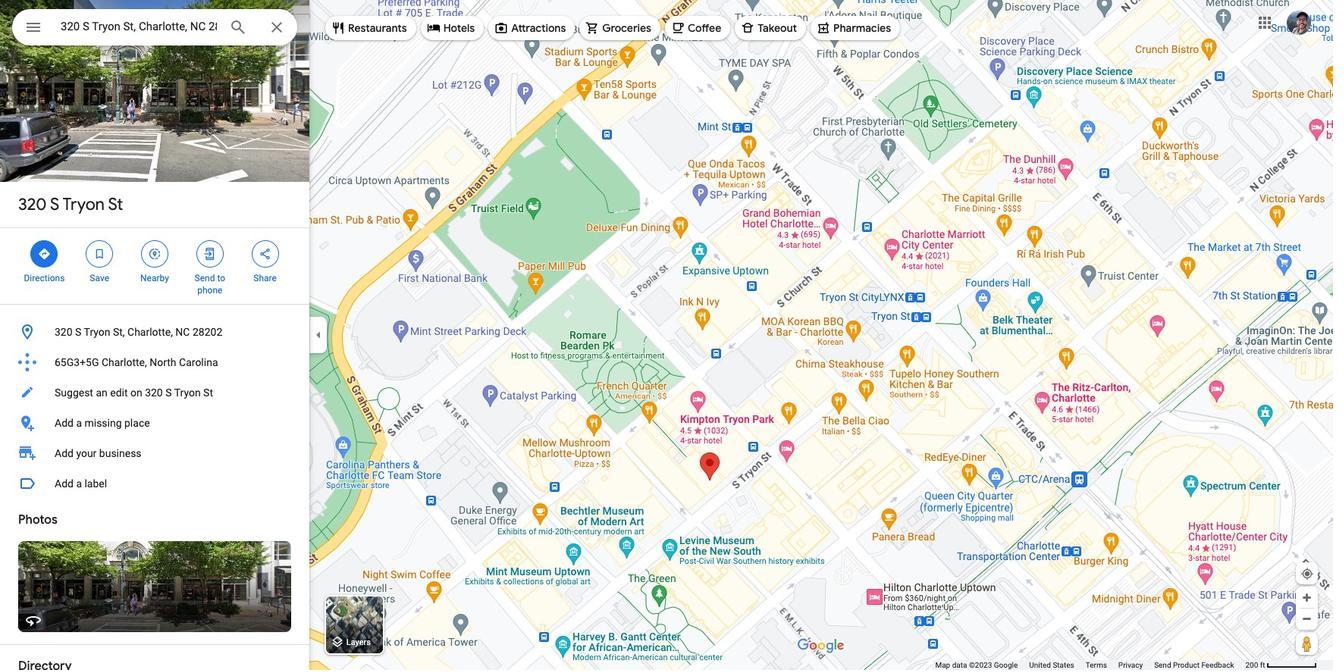 Task type: describe. For each thing, give the bounding box(es) containing it.

[[37, 246, 51, 262]]

s inside 'button'
[[165, 387, 172, 399]]

pharmacies button
[[811, 10, 900, 46]]

zoom out image
[[1301, 614, 1313, 625]]

add your business
[[55, 447, 142, 460]]

ft
[[1260, 661, 1265, 670]]

320 s tryon st
[[18, 194, 123, 215]]

65g3+5g
[[55, 356, 99, 369]]

320 s tryon st main content
[[0, 0, 309, 670]]

send product feedback
[[1154, 661, 1234, 670]]

200 ft button
[[1246, 661, 1317, 670]]

send to phone
[[195, 273, 225, 296]]

restaurants
[[348, 21, 407, 35]]


[[258, 246, 272, 262]]

 search field
[[12, 9, 297, 49]]

a for label
[[76, 478, 82, 490]]

states
[[1053, 661, 1074, 670]]

 button
[[12, 9, 55, 49]]

show street view coverage image
[[1296, 632, 1318, 655]]

charlotte, inside button
[[127, 326, 173, 338]]

groceries button
[[580, 10, 660, 46]]

320 s tryon st, charlotte, nc 28202
[[55, 326, 222, 338]]

send product feedback button
[[1154, 661, 1234, 670]]

hotels
[[443, 21, 475, 35]]

takeout button
[[735, 10, 806, 46]]

tryon inside 'button'
[[174, 387, 201, 399]]

feedback
[[1202, 661, 1234, 670]]

65g3+5g charlotte, north carolina button
[[0, 347, 309, 378]]

200 ft
[[1246, 661, 1265, 670]]

coffee
[[688, 21, 721, 35]]

add a label
[[55, 478, 107, 490]]

tryon for st,
[[84, 326, 110, 338]]

suggest an edit on 320 s tryon st button
[[0, 378, 309, 408]]

groceries
[[602, 21, 651, 35]]

united states button
[[1029, 661, 1074, 670]]

320 s tryon st, charlotte, nc 28202 button
[[0, 317, 309, 347]]

united states
[[1029, 661, 1074, 670]]

business
[[99, 447, 142, 460]]

edit
[[110, 387, 128, 399]]

add your business link
[[0, 438, 309, 469]]

google
[[994, 661, 1018, 670]]

send for send product feedback
[[1154, 661, 1171, 670]]

united
[[1029, 661, 1051, 670]]


[[203, 246, 217, 262]]

map data ©2023 google
[[935, 661, 1018, 670]]


[[93, 246, 106, 262]]

320 for 320 s tryon st
[[18, 194, 47, 215]]

save
[[90, 273, 109, 284]]

to
[[217, 273, 225, 284]]

suggest an edit on 320 s tryon st
[[55, 387, 213, 399]]

st,
[[113, 326, 125, 338]]

coffee button
[[665, 10, 730, 46]]

footer inside google maps element
[[935, 661, 1246, 670]]

28202
[[193, 326, 222, 338]]


[[148, 246, 162, 262]]

a for missing
[[76, 417, 82, 429]]


[[24, 17, 42, 38]]

tryon for st
[[63, 194, 105, 215]]



Task type: vqa. For each thing, say whether or not it's contained in the screenshot.
the leftmost the N
no



Task type: locate. For each thing, give the bounding box(es) containing it.
0 horizontal spatial s
[[50, 194, 59, 215]]

1 vertical spatial a
[[76, 478, 82, 490]]

s up 65g3+5g
[[75, 326, 81, 338]]

photos
[[18, 513, 57, 528]]

data
[[952, 661, 967, 670]]

send for send to phone
[[195, 273, 215, 284]]

attractions button
[[488, 10, 575, 46]]

320 up ''
[[18, 194, 47, 215]]

share
[[254, 273, 277, 284]]

1 vertical spatial send
[[1154, 661, 1171, 670]]

None field
[[61, 17, 217, 36]]

on
[[130, 387, 142, 399]]

add for add a label
[[55, 478, 74, 490]]

an
[[96, 387, 107, 399]]

65g3+5g charlotte, north carolina
[[55, 356, 218, 369]]

suggest
[[55, 387, 93, 399]]

0 vertical spatial tryon
[[63, 194, 105, 215]]

tryon up 
[[63, 194, 105, 215]]

a left "missing"
[[76, 417, 82, 429]]

1 horizontal spatial s
[[75, 326, 81, 338]]

320 S Tryon St, Charlotte, NC 28202 field
[[12, 9, 297, 46]]

actions for 320 s tryon st region
[[0, 228, 309, 304]]

2 horizontal spatial s
[[165, 387, 172, 399]]

1 vertical spatial s
[[75, 326, 81, 338]]

charlotte, up edit
[[102, 356, 147, 369]]

320 right "on"
[[145, 387, 163, 399]]

place
[[124, 417, 150, 429]]

footer containing map data ©2023 google
[[935, 661, 1246, 670]]

a left label
[[76, 478, 82, 490]]

a inside button
[[76, 417, 82, 429]]

320 up 65g3+5g
[[55, 326, 72, 338]]

add down suggest
[[55, 417, 74, 429]]

tryon left st,
[[84, 326, 110, 338]]

1 a from the top
[[76, 417, 82, 429]]

send left product
[[1154, 661, 1171, 670]]

send inside send product feedback 'button'
[[1154, 661, 1171, 670]]

privacy button
[[1118, 661, 1143, 670]]

north
[[150, 356, 176, 369]]

send inside send to phone
[[195, 273, 215, 284]]

terms button
[[1086, 661, 1107, 670]]

2 vertical spatial s
[[165, 387, 172, 399]]

collapse side panel image
[[310, 327, 327, 344]]

1 vertical spatial add
[[55, 447, 74, 460]]

show your location image
[[1301, 567, 1314, 581]]

add a missing place
[[55, 417, 150, 429]]

product
[[1173, 661, 1200, 670]]

privacy
[[1118, 661, 1143, 670]]

0 vertical spatial send
[[195, 273, 215, 284]]

restaurants button
[[325, 10, 416, 46]]

charlotte, inside button
[[102, 356, 147, 369]]

send
[[195, 273, 215, 284], [1154, 661, 1171, 670]]

0 vertical spatial charlotte,
[[127, 326, 173, 338]]

0 horizontal spatial 320
[[18, 194, 47, 215]]

1 vertical spatial tryon
[[84, 326, 110, 338]]

320 for 320 s tryon st, charlotte, nc 28202
[[55, 326, 72, 338]]

2 vertical spatial 320
[[145, 387, 163, 399]]

1 horizontal spatial send
[[1154, 661, 1171, 670]]

add a label button
[[0, 469, 309, 499]]

add for add your business
[[55, 447, 74, 460]]

1 horizontal spatial 320
[[55, 326, 72, 338]]

send up phone
[[195, 273, 215, 284]]

320 inside 'button'
[[145, 387, 163, 399]]

1 horizontal spatial st
[[203, 387, 213, 399]]

nc
[[175, 326, 190, 338]]

zoom in image
[[1301, 592, 1313, 604]]

charlotte, up '65g3+5g charlotte, north carolina' button
[[127, 326, 173, 338]]

footer
[[935, 661, 1246, 670]]

0 vertical spatial st
[[108, 194, 123, 215]]

2 vertical spatial tryon
[[174, 387, 201, 399]]

2 horizontal spatial 320
[[145, 387, 163, 399]]

s up ''
[[50, 194, 59, 215]]

tryon down carolina at left
[[174, 387, 201, 399]]

layers
[[346, 638, 371, 648]]

st inside 'button'
[[203, 387, 213, 399]]

s
[[50, 194, 59, 215], [75, 326, 81, 338], [165, 387, 172, 399]]

terms
[[1086, 661, 1107, 670]]

320 inside button
[[55, 326, 72, 338]]

map
[[935, 661, 950, 670]]

1 add from the top
[[55, 417, 74, 429]]

add left your
[[55, 447, 74, 460]]

a
[[76, 417, 82, 429], [76, 478, 82, 490]]

0 vertical spatial a
[[76, 417, 82, 429]]

add inside button
[[55, 417, 74, 429]]

a inside 'button'
[[76, 478, 82, 490]]

none field inside 320 s tryon st, charlotte, nc 28202 field
[[61, 17, 217, 36]]

0 horizontal spatial send
[[195, 273, 215, 284]]

charlotte,
[[127, 326, 173, 338], [102, 356, 147, 369]]

takeout
[[758, 21, 797, 35]]

st down carolina at left
[[203, 387, 213, 399]]

0 vertical spatial s
[[50, 194, 59, 215]]

pharmacies
[[834, 21, 891, 35]]

nearby
[[140, 273, 169, 284]]

2 add from the top
[[55, 447, 74, 460]]

your
[[76, 447, 97, 460]]

s for 320 s tryon st, charlotte, nc 28202
[[75, 326, 81, 338]]

0 horizontal spatial st
[[108, 194, 123, 215]]

0 vertical spatial 320
[[18, 194, 47, 215]]

attractions
[[511, 21, 566, 35]]

0 vertical spatial add
[[55, 417, 74, 429]]

200
[[1246, 661, 1258, 670]]

label
[[85, 478, 107, 490]]

carolina
[[179, 356, 218, 369]]

tryon
[[63, 194, 105, 215], [84, 326, 110, 338], [174, 387, 201, 399]]

2 a from the top
[[76, 478, 82, 490]]

s down the north
[[165, 387, 172, 399]]

add left label
[[55, 478, 74, 490]]

1 vertical spatial 320
[[55, 326, 72, 338]]

3 add from the top
[[55, 478, 74, 490]]

phone
[[197, 285, 222, 296]]

©2023
[[969, 661, 992, 670]]

320
[[18, 194, 47, 215], [55, 326, 72, 338], [145, 387, 163, 399]]

google account: cj baylor  
(christian.baylor@adept.ai) image
[[1287, 10, 1311, 35]]

hotels button
[[421, 10, 484, 46]]

s for 320 s tryon st
[[50, 194, 59, 215]]

1 vertical spatial st
[[203, 387, 213, 399]]

directions
[[24, 273, 65, 284]]

s inside button
[[75, 326, 81, 338]]

st
[[108, 194, 123, 215], [203, 387, 213, 399]]

add a missing place button
[[0, 408, 309, 438]]

st up actions for 320 s tryon st region
[[108, 194, 123, 215]]

add inside 'button'
[[55, 478, 74, 490]]

2 vertical spatial add
[[55, 478, 74, 490]]

missing
[[85, 417, 122, 429]]

1 vertical spatial charlotte,
[[102, 356, 147, 369]]

add for add a missing place
[[55, 417, 74, 429]]

google maps element
[[0, 0, 1333, 670]]

tryon inside button
[[84, 326, 110, 338]]

add
[[55, 417, 74, 429], [55, 447, 74, 460], [55, 478, 74, 490]]



